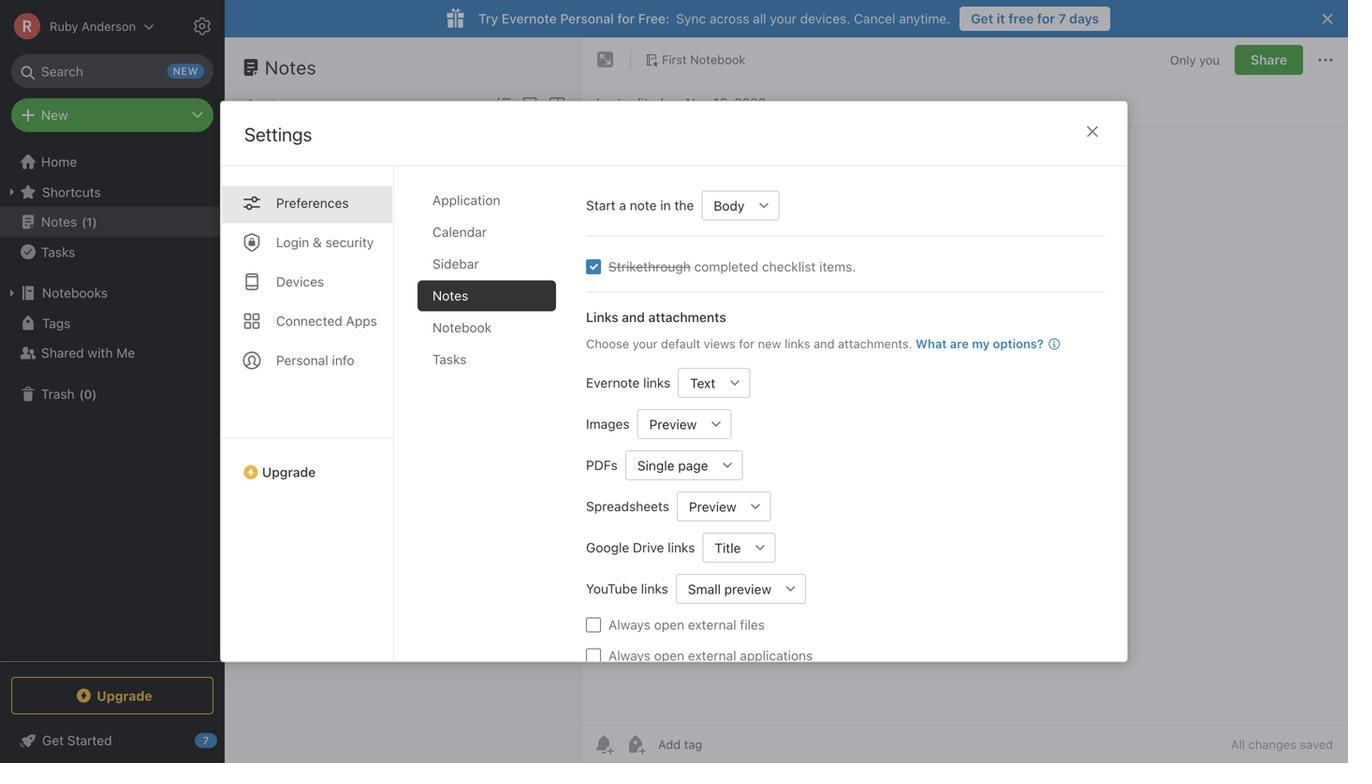 Task type: locate. For each thing, give the bounding box(es) containing it.
links and attachments
[[586, 309, 726, 325]]

1 horizontal spatial tasks
[[433, 352, 467, 367]]

notes inside tree
[[41, 214, 77, 229]]

1 external from the top
[[688, 617, 737, 633]]

1 horizontal spatial and
[[814, 337, 835, 351]]

single page button
[[625, 450, 713, 480]]

grocery list milk eggs sugar cheese
[[249, 145, 395, 180]]

personal inside tab list
[[276, 353, 328, 368]]

tasks down notes ( 1 )
[[41, 244, 75, 260]]

open
[[654, 617, 685, 633], [654, 648, 685, 663]]

notes inside note list element
[[265, 56, 317, 78]]

0 horizontal spatial evernote
[[502, 11, 557, 26]]

Search text field
[[24, 54, 200, 88]]

0 vertical spatial upgrade button
[[221, 438, 393, 487]]

1 vertical spatial notes
[[41, 214, 77, 229]]

your down links and attachments on the top of the page
[[633, 337, 658, 351]]

for
[[617, 11, 635, 26], [1037, 11, 1055, 26], [739, 337, 755, 351]]

1 vertical spatial preview
[[689, 499, 737, 514]]

0 vertical spatial and
[[622, 309, 645, 325]]

tab list containing application
[[418, 185, 571, 662]]

0 horizontal spatial tasks
[[41, 244, 75, 260]]

0 vertical spatial preview
[[649, 416, 697, 432]]

preview
[[724, 581, 772, 597]]

preview up single page
[[649, 416, 697, 432]]

always for always open external files
[[609, 617, 651, 633]]

1 horizontal spatial upgrade button
[[221, 438, 393, 487]]

Start a new note in the body or title. field
[[702, 191, 779, 221]]

notes down 'shortcuts'
[[41, 214, 77, 229]]

for left new
[[739, 337, 755, 351]]

shortcuts
[[42, 184, 101, 200]]

tags button
[[0, 308, 224, 338]]

my
[[972, 337, 990, 351]]

( inside the trash ( 0 )
[[79, 387, 84, 401]]

0 horizontal spatial upgrade
[[97, 688, 152, 703]]

add a reminder image
[[593, 733, 615, 756]]

tasks tab
[[418, 344, 556, 375]]

tab list for application
[[221, 166, 394, 662]]

tasks button
[[0, 237, 224, 267]]

application tab
[[418, 185, 556, 216]]

0 horizontal spatial your
[[633, 337, 658, 351]]

preview inside choose default view option for images field
[[649, 416, 697, 432]]

preview up title button
[[689, 499, 737, 514]]

a few minutes ago
[[249, 204, 345, 217]]

are
[[950, 337, 969, 351]]

new button
[[11, 98, 213, 132]]

1 horizontal spatial evernote
[[586, 375, 640, 390]]

1 note
[[247, 96, 284, 111]]

calendar tab
[[418, 217, 556, 248]]

default
[[661, 337, 701, 351]]

0 vertical spatial open
[[654, 617, 685, 633]]

evernote right try
[[502, 11, 557, 26]]

open up always open external applications
[[654, 617, 685, 633]]

) inside the trash ( 0 )
[[92, 387, 97, 401]]

evernote down the "choose"
[[586, 375, 640, 390]]

files
[[740, 617, 765, 633]]

2023
[[734, 95, 766, 110]]

title button
[[703, 533, 746, 563]]

youtube
[[586, 581, 638, 596]]

free:
[[638, 11, 670, 26]]

security
[[326, 235, 374, 250]]

1 open from the top
[[654, 617, 685, 633]]

notes down sidebar
[[433, 288, 468, 303]]

connected apps
[[276, 313, 377, 329]]

what are my options?
[[916, 337, 1044, 351]]

personal down connected
[[276, 353, 328, 368]]

1 horizontal spatial notebook
[[690, 53, 746, 67]]

) down shortcuts button
[[92, 215, 97, 229]]

last
[[596, 95, 622, 110]]

2 horizontal spatial for
[[1037, 11, 1055, 26]]

1 down 'shortcuts'
[[86, 215, 92, 229]]

sugar
[[311, 164, 346, 180]]

1 vertical spatial always
[[609, 648, 651, 663]]

nov
[[686, 95, 710, 110]]

Choose default view option for Spreadsheets field
[[677, 492, 771, 522]]

1 vertical spatial 1
[[86, 215, 92, 229]]

1 vertical spatial preview button
[[677, 492, 741, 522]]

1 vertical spatial evernote
[[586, 375, 640, 390]]

notes inside notes tab
[[433, 288, 468, 303]]

google
[[586, 540, 629, 555]]

me
[[116, 345, 135, 360]]

0 vertical spatial external
[[688, 617, 737, 633]]

) right trash
[[92, 387, 97, 401]]

tab list
[[221, 166, 394, 662], [418, 185, 571, 662]]

0 vertical spatial upgrade
[[262, 464, 316, 480]]

for left "7"
[[1037, 11, 1055, 26]]

try evernote personal for free: sync across all your devices. cancel anytime.
[[478, 11, 951, 26]]

1 horizontal spatial personal
[[560, 11, 614, 26]]

your right all
[[770, 11, 797, 26]]

1 inside note list element
[[247, 96, 253, 111]]

external
[[688, 617, 737, 633], [688, 648, 737, 663]]

2 always from the top
[[609, 648, 651, 663]]

0 horizontal spatial upgrade button
[[11, 677, 213, 714]]

1 horizontal spatial note
[[630, 198, 657, 213]]

external up always open external applications
[[688, 617, 737, 633]]

for left free:
[[617, 11, 635, 26]]

( right trash
[[79, 387, 84, 401]]

1 vertical spatial notebook
[[433, 320, 492, 335]]

0 horizontal spatial and
[[622, 309, 645, 325]]

1 horizontal spatial your
[[770, 11, 797, 26]]

2 horizontal spatial notes
[[433, 288, 468, 303]]

0 horizontal spatial personal
[[276, 353, 328, 368]]

tree
[[0, 147, 225, 660]]

note up the settings
[[257, 96, 284, 111]]

shortcuts button
[[0, 177, 224, 207]]

what
[[916, 337, 947, 351]]

tasks down notebook tab
[[433, 352, 467, 367]]

1 up the settings
[[247, 96, 253, 111]]

anytime.
[[899, 11, 951, 26]]

minutes
[[281, 204, 323, 217]]

notebook down notes tab
[[433, 320, 492, 335]]

1 horizontal spatial upgrade
[[262, 464, 316, 480]]

notebook inside tab
[[433, 320, 492, 335]]

days
[[1070, 11, 1099, 26]]

0 horizontal spatial notes
[[41, 214, 77, 229]]

get it free for 7 days button
[[960, 7, 1111, 31]]

a
[[619, 198, 626, 213], [249, 204, 255, 217]]

external for files
[[688, 617, 737, 633]]

0 vertical spatial )
[[92, 215, 97, 229]]

0 horizontal spatial notebook
[[433, 320, 492, 335]]

Choose default view option for Images field
[[637, 409, 732, 439]]

a right start
[[619, 198, 626, 213]]

1 horizontal spatial notes
[[265, 56, 317, 78]]

0 horizontal spatial a
[[249, 204, 255, 217]]

for inside button
[[1037, 11, 1055, 26]]

add tag image
[[625, 733, 647, 756]]

and
[[622, 309, 645, 325], [814, 337, 835, 351]]

1 vertical spatial note
[[630, 198, 657, 213]]

0 horizontal spatial 1
[[86, 215, 92, 229]]

2 vertical spatial notes
[[433, 288, 468, 303]]

) inside notes ( 1 )
[[92, 215, 97, 229]]

note window element
[[581, 37, 1348, 763]]

0 horizontal spatial for
[[617, 11, 635, 26]]

0 vertical spatial 1
[[247, 96, 253, 111]]

( down 'shortcuts'
[[82, 215, 86, 229]]

your
[[770, 11, 797, 26], [633, 337, 658, 351]]

start
[[586, 198, 616, 213]]

preview inside field
[[689, 499, 737, 514]]

open down always open external files
[[654, 648, 685, 663]]

external down always open external files
[[688, 648, 737, 663]]

notes tab
[[418, 280, 556, 311]]

evernote links
[[586, 375, 671, 390]]

1 vertical spatial (
[[79, 387, 84, 401]]

note
[[257, 96, 284, 111], [630, 198, 657, 213]]

all
[[1231, 737, 1245, 751]]

upgrade button
[[221, 438, 393, 487], [11, 677, 213, 714]]

notebook down the try evernote personal for free: sync across all your devices. cancel anytime.
[[690, 53, 746, 67]]

0 vertical spatial preview button
[[637, 409, 702, 439]]

0 vertical spatial notebook
[[690, 53, 746, 67]]

tree containing home
[[0, 147, 225, 660]]

login & security
[[276, 235, 374, 250]]

notebooks
[[42, 285, 108, 301]]

close image
[[1081, 120, 1104, 143]]

applications
[[740, 648, 813, 663]]

saved
[[1300, 737, 1333, 751]]

tab list for start a note in the
[[418, 185, 571, 662]]

notes up 1 note
[[265, 56, 317, 78]]

(
[[82, 215, 86, 229], [79, 387, 84, 401]]

views
[[704, 337, 736, 351]]

always right always open external applications checkbox
[[609, 648, 651, 663]]

None search field
[[24, 54, 200, 88]]

note left in
[[630, 198, 657, 213]]

0 vertical spatial tasks
[[41, 244, 75, 260]]

1 vertical spatial personal
[[276, 353, 328, 368]]

share button
[[1235, 45, 1303, 75]]

google drive links
[[586, 540, 695, 555]]

0
[[84, 387, 92, 401]]

page
[[678, 458, 708, 473]]

1 always from the top
[[609, 617, 651, 633]]

1 ) from the top
[[92, 215, 97, 229]]

personal
[[560, 11, 614, 26], [276, 353, 328, 368]]

preview button up title button
[[677, 492, 741, 522]]

body
[[714, 198, 745, 213]]

cancel
[[854, 11, 896, 26]]

1 horizontal spatial tab list
[[418, 185, 571, 662]]

drive
[[633, 540, 664, 555]]

note list element
[[225, 37, 581, 763]]

preview button
[[637, 409, 702, 439], [677, 492, 741, 522]]

0 vertical spatial (
[[82, 215, 86, 229]]

0 vertical spatial notes
[[265, 56, 317, 78]]

16,
[[713, 95, 731, 110]]

settings
[[244, 123, 312, 145]]

few
[[258, 204, 277, 217]]

1 vertical spatial )
[[92, 387, 97, 401]]

single
[[637, 458, 675, 473]]

items.
[[820, 259, 856, 274]]

tasks
[[41, 244, 75, 260], [433, 352, 467, 367]]

tab list containing preferences
[[221, 166, 394, 662]]

preview button up the single page 'button'
[[637, 409, 702, 439]]

preview button for spreadsheets
[[677, 492, 741, 522]]

1 vertical spatial external
[[688, 648, 737, 663]]

and right links
[[622, 309, 645, 325]]

( inside notes ( 1 )
[[82, 215, 86, 229]]

personal up the expand note image at the top left of the page
[[560, 11, 614, 26]]

and left attachments.
[[814, 337, 835, 351]]

in
[[660, 198, 671, 213]]

the
[[675, 198, 694, 213]]

0 vertical spatial note
[[257, 96, 284, 111]]

2 open from the top
[[654, 648, 685, 663]]

a left few
[[249, 204, 255, 217]]

1 vertical spatial your
[[633, 337, 658, 351]]

2 ) from the top
[[92, 387, 97, 401]]

0 horizontal spatial tab list
[[221, 166, 394, 662]]

always right always open external files checkbox
[[609, 617, 651, 633]]

0 vertical spatial your
[[770, 11, 797, 26]]

1 horizontal spatial a
[[619, 198, 626, 213]]

1 horizontal spatial 1
[[247, 96, 253, 111]]

1 vertical spatial tasks
[[433, 352, 467, 367]]

)
[[92, 215, 97, 229], [92, 387, 97, 401]]

notebook tab
[[418, 312, 556, 343]]

0 vertical spatial always
[[609, 617, 651, 633]]

( for notes
[[82, 215, 86, 229]]

2 external from the top
[[688, 648, 737, 663]]

trash
[[41, 386, 75, 402]]

1 vertical spatial open
[[654, 648, 685, 663]]



Task type: describe. For each thing, give the bounding box(es) containing it.
ago
[[326, 204, 345, 217]]

preferences
[[276, 195, 349, 211]]

login
[[276, 235, 309, 250]]

Choose default view option for Evernote links field
[[678, 368, 750, 398]]

tasks inside button
[[41, 244, 75, 260]]

only
[[1170, 53, 1196, 67]]

first notebook
[[662, 53, 746, 67]]

all changes saved
[[1231, 737, 1333, 751]]

always open external applications
[[609, 648, 813, 663]]

preview for spreadsheets
[[689, 499, 737, 514]]

you
[[1200, 53, 1220, 67]]

youtube links
[[586, 581, 668, 596]]

preview button for images
[[637, 409, 702, 439]]

1 vertical spatial and
[[814, 337, 835, 351]]

home
[[41, 154, 77, 169]]

links down drive
[[641, 581, 668, 596]]

home link
[[0, 147, 225, 177]]

tags
[[42, 315, 71, 331]]

shared with me link
[[0, 338, 224, 368]]

notes ( 1 )
[[41, 214, 97, 229]]

7
[[1059, 11, 1066, 26]]

open for always open external files
[[654, 617, 685, 633]]

text
[[690, 375, 716, 391]]

&
[[313, 235, 322, 250]]

devices
[[276, 274, 324, 289]]

on
[[667, 95, 682, 110]]

completed
[[694, 259, 759, 274]]

upgrade button inside tab list
[[221, 438, 393, 487]]

tasks inside tab
[[433, 352, 467, 367]]

expand note image
[[595, 49, 617, 71]]

for for 7
[[1037, 11, 1055, 26]]

first notebook button
[[639, 47, 752, 73]]

0 vertical spatial personal
[[560, 11, 614, 26]]

preview for images
[[649, 416, 697, 432]]

expand notebooks image
[[5, 286, 20, 301]]

eggs
[[277, 164, 307, 180]]

across
[[710, 11, 750, 26]]

settings image
[[191, 15, 213, 37]]

attachments
[[648, 309, 726, 325]]

grocery
[[249, 145, 299, 160]]

Select422 checkbox
[[586, 259, 601, 274]]

personal info
[[276, 353, 354, 368]]

always for always open external applications
[[609, 648, 651, 663]]

sidebar
[[433, 256, 479, 272]]

checklist
[[762, 259, 816, 274]]

1 vertical spatial upgrade
[[97, 688, 152, 703]]

last edited on nov 16, 2023
[[596, 95, 766, 110]]

milk
[[249, 164, 274, 180]]

spreadsheets
[[586, 499, 669, 514]]

for for free:
[[617, 11, 635, 26]]

notebook inside button
[[690, 53, 746, 67]]

sidebar tab
[[418, 249, 556, 280]]

shared
[[41, 345, 84, 360]]

get
[[971, 11, 994, 26]]

first
[[662, 53, 687, 67]]

start a note in the
[[586, 198, 694, 213]]

new
[[758, 337, 781, 351]]

1 horizontal spatial for
[[739, 337, 755, 351]]

a inside note list element
[[249, 204, 255, 217]]

Always open external applications checkbox
[[586, 648, 601, 663]]

small
[[688, 581, 721, 597]]

trash ( 0 )
[[41, 386, 97, 402]]

cheese
[[350, 164, 395, 180]]

changes
[[1249, 737, 1297, 751]]

get it free for 7 days
[[971, 11, 1099, 26]]

it
[[997, 11, 1005, 26]]

share
[[1251, 52, 1287, 67]]

options?
[[993, 337, 1044, 351]]

Choose default view option for PDFs field
[[625, 450, 743, 480]]

connected
[[276, 313, 343, 329]]

apps
[[346, 313, 377, 329]]

0 vertical spatial evernote
[[502, 11, 557, 26]]

strikethrough completed checklist items.
[[609, 259, 856, 274]]

notebooks link
[[0, 278, 224, 308]]

new
[[41, 107, 68, 123]]

edited
[[626, 95, 664, 110]]

application
[[433, 192, 500, 208]]

choose
[[586, 337, 629, 351]]

body button
[[702, 191, 749, 221]]

all
[[753, 11, 767, 26]]

external for applications
[[688, 648, 737, 663]]

links right new
[[785, 337, 810, 351]]

attachments.
[[838, 337, 912, 351]]

with
[[88, 345, 113, 360]]

( for trash
[[79, 387, 84, 401]]

) for trash
[[92, 387, 97, 401]]

text button
[[678, 368, 720, 398]]

Note Editor text field
[[581, 127, 1348, 725]]

sync
[[676, 11, 706, 26]]

shared with me
[[41, 345, 135, 360]]

devices.
[[800, 11, 851, 26]]

1 vertical spatial upgrade button
[[11, 677, 213, 714]]

0 horizontal spatial note
[[257, 96, 284, 111]]

1 inside notes ( 1 )
[[86, 215, 92, 229]]

strikethrough
[[609, 259, 691, 274]]

only you
[[1170, 53, 1220, 67]]

) for notes
[[92, 215, 97, 229]]

Always open external files checkbox
[[586, 618, 601, 633]]

always open external files
[[609, 617, 765, 633]]

pdfs
[[586, 457, 618, 473]]

upgrade inside tab list
[[262, 464, 316, 480]]

free
[[1009, 11, 1034, 26]]

links right drive
[[668, 540, 695, 555]]

links left text button
[[643, 375, 671, 390]]

small preview
[[688, 581, 772, 597]]

small preview button
[[676, 574, 776, 604]]

Choose default view option for Google Drive links field
[[703, 533, 776, 563]]

choose your default views for new links and attachments.
[[586, 337, 912, 351]]

Choose default view option for YouTube links field
[[676, 574, 806, 604]]

open for always open external applications
[[654, 648, 685, 663]]



Task type: vqa. For each thing, say whether or not it's contained in the screenshot.
now.
no



